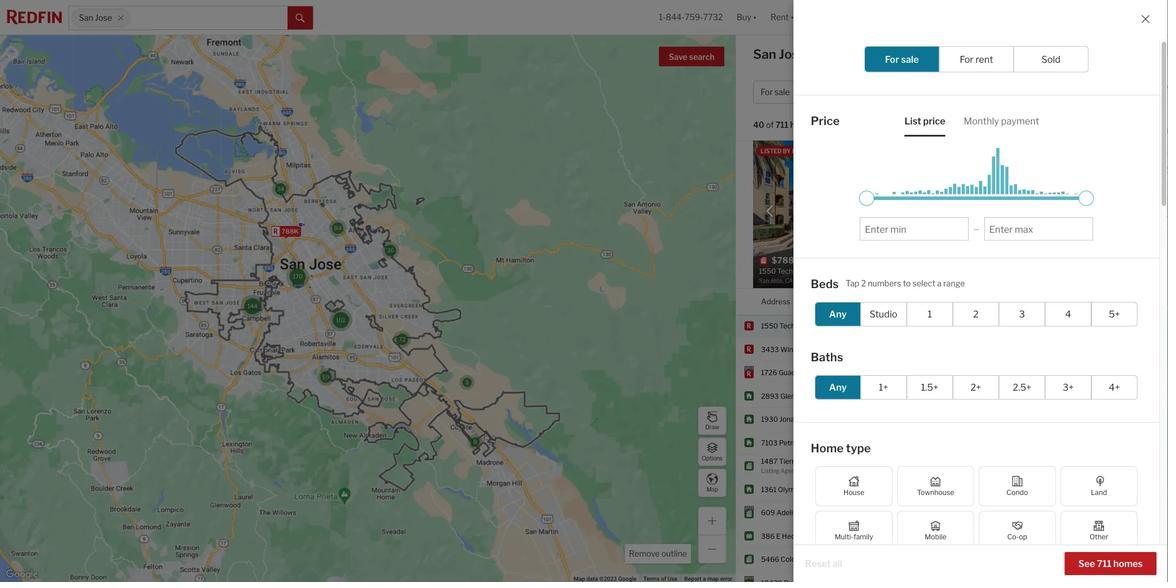 Task type: describe. For each thing, give the bounding box(es) containing it.
map region
[[0, 10, 811, 582]]

386
[[761, 532, 775, 540]]

days right see
[[1099, 555, 1115, 564]]

beds button
[[952, 289, 970, 315]]

1 horizontal spatial san jose
[[832, 392, 860, 400]]

on redfin button
[[1094, 289, 1129, 315]]

$707
[[1058, 555, 1075, 564]]

by
[[1009, 150, 1017, 159]]

Other checkbox
[[1061, 511, 1138, 551]]

e
[[776, 532, 781, 540]]

ave for olympia
[[806, 485, 819, 494]]

multi-family
[[835, 533, 874, 541]]

draw
[[706, 424, 719, 431]]

609 adeline ave
[[761, 509, 815, 517]]

1,104
[[1011, 509, 1028, 517]]

monthly payment element
[[964, 105, 1040, 136]]

days for $553
[[1099, 532, 1115, 540]]

on inside button
[[1094, 297, 1104, 306]]

988
[[1011, 462, 1025, 470]]

2 checkbox
[[953, 302, 999, 326]]

for inside button
[[761, 87, 773, 97]]

2,426
[[1011, 369, 1030, 377]]

0 horizontal spatial on redfin
[[962, 199, 994, 207]]

maximum price slider
[[1079, 191, 1094, 206]]

co-
[[1008, 533, 1019, 541]]

5466
[[761, 555, 780, 564]]

co-op
[[1008, 533, 1028, 541]]

st
[[811, 532, 818, 540]]

1 checkbox
[[907, 302, 953, 326]]

7732
[[703, 12, 723, 22]]

4 for 1,733
[[952, 485, 957, 494]]

7103 petrus ct link
[[761, 438, 821, 448]]

market insights
[[1024, 50, 1093, 61]]

4 checkbox
[[1046, 302, 1092, 326]]

days up $564/month
[[1022, 199, 1038, 207]]

Mobile checkbox
[[897, 511, 974, 551]]

711 inside button
[[1097, 558, 1112, 569]]

7 jose from the top
[[848, 555, 865, 564]]

Enter max text field
[[990, 223, 1088, 235]]

2 left 1,104
[[982, 509, 986, 517]]

1 inside checkbox
[[928, 308, 932, 320]]

other
[[1090, 533, 1109, 541]]

2 inside option
[[973, 308, 979, 320]]

options
[[702, 455, 723, 462]]

2 down townhouse
[[952, 509, 956, 517]]

1 vertical spatial on redfin
[[1094, 297, 1129, 306]]

1 for 1,104
[[1094, 509, 1097, 517]]

remove outline button
[[625, 544, 691, 564]]

1930 jonathan ave
[[761, 415, 823, 424]]

1361 olympia ave
[[761, 485, 819, 494]]

sold
[[1042, 53, 1061, 65]]

2.5
[[982, 392, 992, 400]]

jose for 609 adeline ave
[[848, 509, 865, 517]]

$899,900
[[885, 532, 918, 540]]

days for $695
[[1099, 322, 1115, 330]]

lot size
[[1066, 199, 1092, 207]]

2 san from the top
[[832, 369, 847, 377]]

2 up see
[[1094, 532, 1098, 540]]

all filters
[[1049, 87, 1082, 97]]

788k
[[282, 228, 299, 235]]

homes inside 40 of 711 homes •
[[790, 120, 816, 130]]

beds for "beds" button
[[952, 297, 970, 306]]

1 day for $760
[[1094, 509, 1110, 517]]

386 e hedding st link
[[761, 531, 821, 541]]

2 vertical spatial price
[[885, 297, 903, 306]]

2893
[[761, 392, 779, 400]]

1 for 988
[[1094, 462, 1097, 470]]

lot
[[1066, 199, 1077, 207]]

1 horizontal spatial ct
[[815, 392, 823, 400]]

1+
[[879, 382, 889, 393]]

4 for 2,426
[[952, 369, 957, 377]]

1,733
[[1011, 485, 1029, 494]]

Multi-family checkbox
[[816, 511, 893, 551]]

1 vertical spatial price
[[811, 113, 840, 127]]

$782
[[1058, 369, 1075, 377]]

a
[[938, 278, 942, 288]]

Townhouse checkbox
[[897, 466, 974, 506]]

609
[[761, 509, 775, 517]]

jose,
[[779, 46, 809, 62]]

3+ radio
[[1046, 375, 1092, 399]]

day for $658
[[1099, 462, 1110, 470]]

san for 1930 jonathan ave
[[832, 415, 847, 424]]

609 adeline ave link
[[761, 508, 821, 518]]

7 san from the top
[[832, 555, 847, 564]]

jonathan
[[780, 415, 809, 424]]

2 down baths button
[[982, 322, 986, 330]]

$686
[[1058, 392, 1076, 400]]

1487
[[761, 457, 778, 466]]

home inside button
[[878, 87, 900, 97]]

address button
[[761, 289, 791, 315]]

pioneer
[[866, 345, 891, 354]]

range
[[944, 278, 965, 288]]

7103
[[761, 439, 778, 447]]

0 vertical spatial price button
[[817, 81, 866, 104]]

2 horizontal spatial san
[[832, 392, 844, 400]]

711 inside 40 of 711 homes •
[[776, 120, 789, 130]]

draw button
[[698, 406, 727, 435]]

2 days up see 711 homes
[[1094, 532, 1115, 540]]

josh felder image
[[954, 150, 986, 182]]

jose for 1550 technology dr #4070
[[848, 322, 865, 330]]

2 days down other
[[1094, 555, 1115, 564]]

list price
[[905, 115, 946, 126]]

glen
[[781, 392, 795, 400]]

ft.
[[980, 183, 988, 191]]

save
[[669, 52, 688, 62]]

hrs for 7 hrs
[[1099, 392, 1110, 400]]

4 inside option
[[1066, 308, 1072, 320]]

Any radio
[[815, 375, 861, 399]]

ave for guadalupe
[[815, 369, 827, 377]]

0 vertical spatial dr
[[819, 322, 826, 330]]

beds for beds / baths
[[953, 87, 972, 97]]

dr for buena
[[822, 457, 830, 466]]

Studio checkbox
[[861, 302, 907, 326]]

option group containing house
[[816, 466, 1138, 551]]

1 vertical spatial $695
[[1058, 322, 1076, 330]]

0 vertical spatial price
[[824, 87, 844, 97]]

favorite this home image
[[1142, 411, 1156, 425]]

Enter min text field
[[865, 223, 964, 235]]

sq.ft.
[[1011, 297, 1031, 306]]

2,113
[[1011, 392, 1027, 400]]

beds / baths
[[953, 87, 1001, 97]]

list price element
[[905, 105, 946, 136]]

adeline
[[777, 509, 801, 517]]

2 down other
[[1094, 555, 1098, 564]]

For sale checkbox
[[865, 46, 940, 72]]

7
[[1094, 392, 1098, 400]]

$1,595,000
[[885, 415, 923, 424]]

2 vertical spatial favorite this home image
[[1142, 575, 1156, 582]]

all
[[1049, 87, 1059, 97]]

$564/month
[[995, 214, 1038, 223]]

size
[[1078, 199, 1092, 207]]

homes
[[833, 46, 876, 62]]

sale inside button
[[775, 87, 790, 97]]

option group containing for sale
[[865, 46, 1089, 72]]

san jose for 7103 petrus ct
[[832, 439, 865, 447]]

location
[[832, 297, 863, 306]]

1 vertical spatial 3
[[982, 369, 986, 377]]

1 vertical spatial home type
[[811, 441, 871, 455]]

ca
[[812, 46, 830, 62]]

759-
[[685, 12, 703, 22]]

hrs for 8 hrs
[[1100, 415, 1111, 424]]

3 inside checkbox
[[1019, 308, 1025, 320]]

jose for 386 e hedding st
[[848, 532, 865, 540]]

see 711 homes
[[1079, 558, 1143, 569]]

$1,898,000
[[885, 369, 923, 377]]

campbell
[[832, 485, 870, 494]]

1726
[[761, 369, 777, 377]]

san jose for 1550 technology dr #4070
[[832, 322, 865, 330]]

jose for 7103 petrus ct
[[848, 439, 865, 447]]

insights
[[1058, 50, 1093, 61]]

3433
[[761, 345, 779, 354]]

search
[[689, 52, 715, 62]]

sale inside "checkbox"
[[901, 53, 919, 65]]

5466 colony field dr link
[[761, 555, 830, 564]]

josh
[[987, 159, 1005, 169]]

rent
[[976, 53, 994, 65]]

not
[[832, 462, 844, 470]]

san jose, ca homes for sale
[[753, 46, 925, 62]]

2 days down 5+
[[1094, 322, 1115, 330]]

0 vertical spatial san jose
[[79, 13, 112, 23]]

1930 jonathan ave link
[[761, 415, 823, 424]]

remove outline
[[629, 549, 687, 559]]

san jose for 386 e hedding st
[[832, 532, 865, 540]]

mobile
[[925, 533, 947, 541]]

1 day for $658
[[1094, 462, 1110, 470]]

redfin inside button
[[1106, 297, 1129, 306]]



Task type: locate. For each thing, give the bounding box(es) containing it.
outline
[[662, 549, 687, 559]]

recommended
[[851, 120, 909, 130]]

jose for 1930 jonathan ave
[[848, 415, 865, 424]]

0 vertical spatial for sale
[[885, 53, 919, 65]]

any for 1+
[[829, 382, 847, 393]]

1 vertical spatial baths
[[982, 297, 1002, 306]]

711 right the "of"
[[776, 120, 789, 130]]

1 vertical spatial beds
[[811, 276, 839, 291]]

2 vertical spatial san
[[832, 392, 844, 400]]

1 jose from the top
[[848, 322, 865, 330]]

map button
[[698, 469, 727, 497]]

ave for adeline
[[803, 509, 815, 517]]

days for $782
[[1100, 369, 1115, 377]]

0 vertical spatial baths
[[979, 87, 1001, 97]]

2 vertical spatial beds
[[952, 297, 970, 306]]

ave right adeline
[[803, 509, 815, 517]]

san for 609 adeline ave
[[832, 509, 847, 517]]

$/sq. ft.
[[962, 183, 988, 191]]

san jose up not listed
[[832, 439, 865, 447]]

2 down "beds" button
[[952, 322, 956, 330]]

tap
[[846, 278, 860, 288]]

listed
[[987, 150, 1008, 159], [845, 462, 865, 470]]

5 jose from the top
[[848, 509, 865, 517]]

on redfin up 5+
[[1094, 297, 1129, 306]]

type
[[902, 87, 919, 97], [846, 441, 871, 455]]

ave down the way
[[815, 369, 827, 377]]

2 down the 2.5
[[982, 415, 986, 424]]

1 horizontal spatial on redfin
[[1094, 297, 1129, 306]]

san down "cambrian-"
[[832, 369, 847, 377]]

map
[[707, 486, 718, 493]]

$839,000
[[885, 509, 918, 517]]

1 san jose from the top
[[832, 322, 865, 330]]

days up see 711 homes
[[1099, 532, 1115, 540]]

Any checkbox
[[815, 302, 861, 326]]

4 for 2,113
[[952, 392, 957, 400]]

all filters button
[[1028, 81, 1093, 104]]

5466 colony field dr san jose
[[761, 555, 865, 564]]

8
[[1094, 415, 1099, 424]]

dr for field
[[822, 555, 830, 564]]

1.5+
[[921, 382, 939, 393]]

1 vertical spatial any
[[829, 382, 847, 393]]

minimum price slider
[[859, 191, 874, 206]]

filters
[[1060, 87, 1082, 97]]

day for $1,096
[[1099, 485, 1110, 494]]

3 jose from the top
[[848, 415, 865, 424]]

any for studio
[[829, 308, 847, 320]]

711 right see
[[1097, 558, 1112, 569]]

5+ checkbox
[[1092, 302, 1138, 326]]

jose left 1+ radio
[[846, 392, 860, 400]]

0 vertical spatial san
[[79, 13, 93, 23]]

san jose down house
[[832, 509, 865, 517]]

1361 olympia ave link
[[761, 485, 821, 494]]

2 1 day from the top
[[1094, 485, 1110, 494]]

home
[[878, 87, 900, 97], [811, 441, 844, 455]]

dr right field
[[822, 555, 830, 564]]

day for $760
[[1099, 509, 1110, 517]]

redfin
[[792, 148, 814, 154]]

for
[[878, 46, 896, 62]]

option group
[[865, 46, 1089, 72], [815, 302, 1138, 326], [815, 375, 1138, 399], [816, 466, 1138, 551]]

1 vertical spatial price button
[[885, 289, 903, 315]]

0 horizontal spatial 711
[[776, 120, 789, 130]]

listed by josh felder
[[987, 150, 1030, 169]]

baths up 1726 guadalupe ave san jose
[[811, 350, 843, 364]]

previous button image
[[764, 206, 776, 217]]

0 horizontal spatial for
[[761, 87, 773, 97]]

1 horizontal spatial price button
[[885, 289, 903, 315]]

Land checkbox
[[1061, 466, 1138, 506]]

4+ radio
[[1092, 375, 1138, 399]]

2 horizontal spatial for
[[960, 53, 974, 65]]

1 vertical spatial jose
[[846, 392, 860, 400]]

2 jose from the top
[[848, 369, 865, 377]]

1 horizontal spatial san
[[753, 46, 776, 62]]

5 san from the top
[[832, 509, 847, 517]]

baths left sq.ft.
[[982, 297, 1002, 306]]

$650,000
[[885, 462, 918, 470]]

$1,900,000
[[885, 485, 923, 494]]

2 vertical spatial dr
[[822, 555, 830, 564]]

days down 5+
[[1099, 322, 1115, 330]]

3 san jose from the top
[[832, 439, 865, 447]]

$918
[[1058, 415, 1075, 424]]

any up "#4070"
[[829, 308, 847, 320]]

for left rent
[[960, 53, 974, 65]]

1 any from the top
[[829, 308, 847, 320]]

0 horizontal spatial homes
[[790, 120, 816, 130]]

2893 glen frost ct link
[[761, 391, 823, 401]]

numbers
[[868, 278, 902, 288]]

days
[[1022, 199, 1038, 207], [1099, 322, 1115, 330], [1100, 369, 1115, 377], [1099, 532, 1115, 540], [1099, 555, 1115, 564]]

2 right 'tap' at right
[[861, 278, 866, 288]]

1 for 1,733
[[1094, 485, 1097, 494]]

1 vertical spatial redfin
[[1106, 297, 1129, 306]]

$695 down $/sq.ft. 'button'
[[1058, 322, 1076, 330]]

1 horizontal spatial home type
[[878, 87, 919, 97]]

1 vertical spatial on
[[1094, 297, 1104, 306]]

1 horizontal spatial homes
[[1114, 558, 1143, 569]]

0 vertical spatial sale
[[901, 53, 919, 65]]

on redfin down $/sq. ft.
[[962, 199, 994, 207]]

0 horizontal spatial san jose
[[79, 13, 112, 23]]

home type
[[878, 87, 919, 97], [811, 441, 871, 455]]

baths right /
[[979, 87, 1001, 97]]

any inside "option"
[[829, 308, 847, 320]]

0 horizontal spatial home type
[[811, 441, 871, 455]]

for sale inside button
[[761, 87, 790, 97]]

0 vertical spatial on
[[962, 199, 971, 207]]

1487 tierra buena dr listing agent: daniel bo
[[761, 457, 830, 475]]

3 day from the top
[[1099, 509, 1110, 517]]

ave right jonathan
[[811, 415, 823, 424]]

listing
[[761, 468, 780, 475]]

0 horizontal spatial $695
[[1019, 183, 1038, 191]]

submit search image
[[296, 14, 305, 23]]

1 horizontal spatial 711
[[1097, 558, 1112, 569]]

3433 wine cork way link
[[761, 345, 830, 354]]

6 jose from the top
[[848, 532, 865, 540]]

1 vertical spatial type
[[846, 441, 871, 455]]

3 1 day from the top
[[1094, 509, 1110, 517]]

homes right see
[[1114, 558, 1143, 569]]

op
[[1019, 533, 1028, 541]]

san jose left remove san jose image
[[79, 13, 112, 23]]

1 day up land
[[1094, 462, 1110, 470]]

1 horizontal spatial for sale
[[885, 53, 919, 65]]

0 horizontal spatial sale
[[775, 87, 790, 97]]

1 horizontal spatial on
[[1094, 297, 1104, 306]]

1 vertical spatial 1 day
[[1094, 485, 1110, 494]]

san jose for 609 adeline ave
[[832, 509, 865, 517]]

0 horizontal spatial on
[[962, 199, 971, 207]]

ct right petrus on the right of page
[[802, 439, 810, 447]]

san up "cambrian-"
[[832, 322, 847, 330]]

ave down daniel
[[806, 485, 819, 494]]

beds / baths button
[[946, 81, 1023, 104]]

1 day from the top
[[1099, 462, 1110, 470]]

homes left •
[[790, 120, 816, 130]]

0 vertical spatial redfin
[[972, 199, 994, 207]]

san for 1550 technology dr #4070
[[832, 322, 847, 330]]

list
[[905, 115, 922, 126]]

for sale up the "of"
[[761, 87, 790, 97]]

1 horizontal spatial home
[[878, 87, 900, 97]]

days up 4+
[[1100, 369, 1115, 377]]

san right frost
[[832, 392, 844, 400]]

1 vertical spatial home
[[811, 441, 844, 455]]

1-844-759-7732
[[659, 12, 723, 22]]

google image
[[3, 567, 41, 582]]

3+
[[1063, 382, 1074, 393]]

redfin down ft.
[[972, 199, 994, 207]]

4 san jose from the top
[[832, 509, 865, 517]]

on redfin
[[962, 199, 994, 207], [1094, 297, 1129, 306]]

0 vertical spatial type
[[902, 87, 919, 97]]

dr inside the 1487 tierra buena dr listing agent: daniel bo
[[822, 457, 830, 466]]

hrs right 7
[[1099, 392, 1110, 400]]

2 san jose from the top
[[832, 415, 865, 424]]

jose down house
[[848, 509, 865, 517]]

0 vertical spatial favorite this home image
[[960, 268, 974, 282]]

jose down multi-family
[[848, 555, 865, 564]]

4 jose from the top
[[848, 439, 865, 447]]

day right $1,096
[[1099, 485, 1110, 494]]

photo of 1550 technology dr #4070, san jose, ca 95110 image
[[753, 141, 952, 288]]

sale
[[899, 46, 925, 62]]

homes inside button
[[1114, 558, 1143, 569]]

san jose up "cambrian-"
[[832, 322, 865, 330]]

price up redfin
[[811, 113, 840, 127]]

3 up "1,133"
[[1019, 308, 1025, 320]]

7 hrs
[[1094, 392, 1110, 400]]

1 vertical spatial day
[[1099, 485, 1110, 494]]

None search field
[[130, 6, 288, 29]]

1 horizontal spatial redfin
[[1106, 297, 1129, 306]]

Condo checkbox
[[979, 466, 1056, 506]]

For rent checkbox
[[939, 46, 1014, 72]]

1 horizontal spatial jose
[[846, 392, 860, 400]]

2 vertical spatial baths
[[811, 350, 843, 364]]

jose down any option
[[848, 415, 865, 424]]

josh felder link
[[987, 159, 1030, 169]]

for sale up "home type" button in the top right of the page
[[885, 53, 919, 65]]

any
[[829, 308, 847, 320], [829, 382, 847, 393]]

favorite this home image
[[960, 268, 974, 282], [1142, 551, 1156, 565], [1142, 575, 1156, 582]]

1 vertical spatial for sale
[[761, 87, 790, 97]]

sale up 40 of 711 homes • on the top of page
[[775, 87, 790, 97]]

2 down on redfin button
[[1094, 322, 1098, 330]]

san
[[79, 13, 93, 23], [753, 46, 776, 62], [832, 392, 844, 400]]

844-
[[666, 12, 685, 22]]

1 1 day from the top
[[1094, 462, 1110, 470]]

1 vertical spatial hrs
[[1100, 415, 1111, 424]]

2 up $564/month
[[1016, 199, 1021, 207]]

0 vertical spatial 1 day
[[1094, 462, 1110, 470]]

san jose right st
[[832, 532, 865, 540]]

not listed
[[832, 462, 865, 470]]

2 up townhouse
[[952, 462, 956, 470]]

3 up the 2.5
[[982, 369, 986, 377]]

5+
[[1109, 308, 1120, 320]]

2+ radio
[[953, 375, 999, 399]]

$658
[[1058, 462, 1076, 470]]

House checkbox
[[816, 466, 893, 506]]

1487 tierra buena dr link
[[761, 457, 830, 466]]

price up sort on the right of the page
[[824, 87, 844, 97]]

beds down range
[[952, 297, 970, 306]]

0 horizontal spatial redfin
[[972, 199, 994, 207]]

ct right frost
[[815, 392, 823, 400]]

sort
[[830, 120, 847, 130]]

$/sq.ft.
[[1058, 297, 1085, 306]]

2 any from the top
[[829, 382, 847, 393]]

see 711 homes button
[[1065, 552, 1157, 575]]

0 horizontal spatial listed
[[845, 462, 865, 470]]

type inside "home type" button
[[902, 87, 919, 97]]

1 vertical spatial san jose
[[832, 392, 860, 400]]

2 vertical spatial 1 day
[[1094, 509, 1110, 517]]

1 san from the top
[[832, 322, 847, 330]]

see
[[1079, 558, 1095, 569]]

for for for sale "checkbox"
[[885, 53, 900, 65]]

0 vertical spatial home type
[[878, 87, 919, 97]]

1 down land
[[1094, 509, 1097, 517]]

jose
[[848, 322, 865, 330], [848, 369, 865, 377], [848, 415, 865, 424], [848, 439, 865, 447], [848, 509, 865, 517], [848, 532, 865, 540], [848, 555, 865, 564]]

san jose for 1930 jonathan ave
[[832, 415, 865, 424]]

4 for 1,738
[[952, 415, 957, 424]]

home type up list
[[878, 87, 919, 97]]

san left remove san jose image
[[79, 13, 93, 23]]

2 vertical spatial day
[[1099, 509, 1110, 517]]

san
[[832, 322, 847, 330], [832, 369, 847, 377], [832, 415, 847, 424], [832, 439, 847, 447], [832, 509, 847, 517], [832, 532, 847, 540], [832, 555, 847, 564]]

0 horizontal spatial price button
[[817, 81, 866, 104]]

1 vertical spatial ct
[[802, 439, 810, 447]]

1726 guadalupe ave link
[[761, 368, 827, 378]]

40 of 711 homes •
[[753, 120, 825, 131]]

1 horizontal spatial for
[[885, 53, 900, 65]]

listed right not
[[845, 462, 865, 470]]

0 vertical spatial $695
[[1019, 183, 1038, 191]]

Co-op checkbox
[[979, 511, 1056, 551]]

1 day down land
[[1094, 509, 1110, 517]]

40
[[753, 120, 765, 130]]

4+
[[1109, 382, 1120, 393]]

san down any option
[[832, 415, 847, 424]]

1,133
[[1011, 322, 1028, 330]]

0 vertical spatial any
[[829, 308, 847, 320]]

5 san jose from the top
[[832, 532, 865, 540]]

3 san from the top
[[832, 415, 847, 424]]

1 vertical spatial 711
[[1097, 558, 1112, 569]]

day up land
[[1099, 462, 1110, 470]]

hrs right "8"
[[1100, 415, 1111, 424]]

bo
[[818, 468, 825, 475]]

0 vertical spatial home
[[878, 87, 900, 97]]

1 vertical spatial dr
[[822, 457, 830, 466]]

1726 guadalupe ave san jose
[[761, 369, 865, 377]]

remove san jose image
[[117, 14, 124, 21]]

for up "home type" button in the top right of the page
[[885, 53, 900, 65]]

for sale inside "checkbox"
[[885, 53, 919, 65]]

0 vertical spatial 711
[[776, 120, 789, 130]]

3 checkbox
[[999, 302, 1046, 326]]

san jose left 1+ radio
[[832, 392, 860, 400]]

any inside option
[[829, 382, 847, 393]]

wine
[[781, 345, 798, 354]]

1 vertical spatial sale
[[775, 87, 790, 97]]

0 horizontal spatial san
[[79, 13, 93, 23]]

1 horizontal spatial listed
[[987, 150, 1008, 159]]

home type up not
[[811, 441, 871, 455]]

6 san from the top
[[832, 532, 847, 540]]

1 right $1,096
[[1094, 485, 1097, 494]]

on up 'hoa'
[[962, 199, 971, 207]]

for inside checkbox
[[960, 53, 974, 65]]

options button
[[698, 438, 727, 466]]

home up recommended button
[[878, 87, 900, 97]]

2 right "beds" button
[[973, 308, 979, 320]]

—
[[974, 225, 980, 233]]

0 vertical spatial beds
[[953, 87, 972, 97]]

listed
[[761, 148, 782, 154]]

1 vertical spatial san
[[753, 46, 776, 62]]

san down multi-
[[832, 555, 847, 564]]

0 vertical spatial 3
[[1019, 308, 1025, 320]]

san left family
[[832, 532, 847, 540]]

0 horizontal spatial for sale
[[761, 87, 790, 97]]

colony
[[781, 555, 804, 564]]

day down land
[[1099, 509, 1110, 517]]

8 hrs
[[1094, 415, 1111, 424]]

1.5+ radio
[[907, 375, 953, 399]]

beds left 'tap' at right
[[811, 276, 839, 291]]

2+
[[971, 382, 982, 393]]

$695 down felder on the top right of page
[[1019, 183, 1038, 191]]

price up studio
[[885, 297, 903, 306]]

buena
[[800, 457, 821, 466]]

0 vertical spatial on redfin
[[962, 199, 994, 207]]

redfin up 5+
[[1106, 297, 1129, 306]]

of
[[766, 120, 774, 130]]

jose right st
[[848, 532, 865, 540]]

2.5+
[[1013, 382, 1032, 393]]

townhouse
[[917, 488, 955, 496]]

0 vertical spatial hrs
[[1099, 392, 1110, 400]]

san jose down any option
[[832, 415, 865, 424]]

ave for jonathan
[[811, 415, 823, 424]]

price button up sort on the right of the page
[[817, 81, 866, 104]]

0 horizontal spatial ct
[[802, 439, 810, 447]]

1 horizontal spatial $695
[[1058, 322, 1076, 330]]

home type inside button
[[878, 87, 919, 97]]

0 horizontal spatial home
[[811, 441, 844, 455]]

jose up "cambrian-"
[[848, 322, 865, 330]]

Sold checkbox
[[1014, 46, 1089, 72]]

1 day right $1,096
[[1094, 485, 1110, 494]]

jose
[[95, 13, 112, 23], [846, 392, 860, 400]]

0 horizontal spatial 3
[[982, 369, 986, 377]]

$760
[[1058, 509, 1076, 517]]

1 vertical spatial favorite this home image
[[1142, 551, 1156, 565]]

0 horizontal spatial type
[[846, 441, 871, 455]]

2 days
[[1016, 199, 1038, 207], [1094, 322, 1115, 330], [1094, 532, 1115, 540], [1094, 555, 1115, 564]]

san left jose,
[[753, 46, 776, 62]]

1 horizontal spatial type
[[902, 87, 919, 97]]

san for 7103 petrus ct
[[832, 439, 847, 447]]

olympia
[[778, 485, 805, 494]]

0 vertical spatial jose
[[95, 13, 112, 23]]

baths
[[979, 87, 1001, 97], [982, 297, 1002, 306], [811, 350, 843, 364]]

1+ radio
[[861, 375, 907, 399]]

type up not listed
[[846, 441, 871, 455]]

1 vertical spatial homes
[[1114, 558, 1143, 569]]

0 vertical spatial listed
[[987, 150, 1008, 159]]

2 day from the top
[[1099, 485, 1110, 494]]

0 horizontal spatial jose
[[95, 13, 112, 23]]

1550 technology dr #4070 link
[[761, 321, 850, 331]]

1 horizontal spatial sale
[[901, 53, 919, 65]]

jose left remove san jose image
[[95, 13, 112, 23]]

cork
[[799, 345, 815, 354]]

on right $/sq.ft.
[[1094, 297, 1104, 306]]

1 horizontal spatial 3
[[1019, 308, 1025, 320]]

listed inside listed by josh felder
[[987, 150, 1008, 159]]

jose up not listed
[[848, 439, 865, 447]]

san up multi-
[[832, 509, 847, 517]]

0 vertical spatial day
[[1099, 462, 1110, 470]]

agent:
[[781, 468, 799, 475]]

built
[[1082, 183, 1097, 191]]

1 day for $1,096
[[1094, 485, 1110, 494]]

homes
[[790, 120, 816, 130], [1114, 558, 1143, 569]]

beds left /
[[953, 87, 972, 97]]

1 vertical spatial listed
[[845, 462, 865, 470]]

san for 386 e hedding st
[[832, 532, 847, 540]]

for for the for rent checkbox
[[960, 53, 974, 65]]

baths inside button
[[979, 87, 1001, 97]]

dr left "#4070"
[[819, 322, 826, 330]]

1-
[[659, 12, 666, 22]]

beds inside button
[[953, 87, 972, 97]]

san up not
[[832, 439, 847, 447]]

2 days up $564/month
[[1016, 199, 1038, 207]]

cambrian-
[[832, 345, 866, 354]]

1 up land
[[1094, 462, 1097, 470]]

status
[[1066, 214, 1087, 223]]

price button down 'numbers'
[[885, 289, 903, 315]]

4 san from the top
[[832, 439, 847, 447]]

2.5+ radio
[[999, 375, 1046, 399]]

for inside "checkbox"
[[885, 53, 900, 65]]

remove
[[629, 549, 660, 559]]

house
[[844, 488, 865, 496]]

year
[[1066, 183, 1080, 191]]



Task type: vqa. For each thing, say whether or not it's contained in the screenshot.
"Terms of Use" link
no



